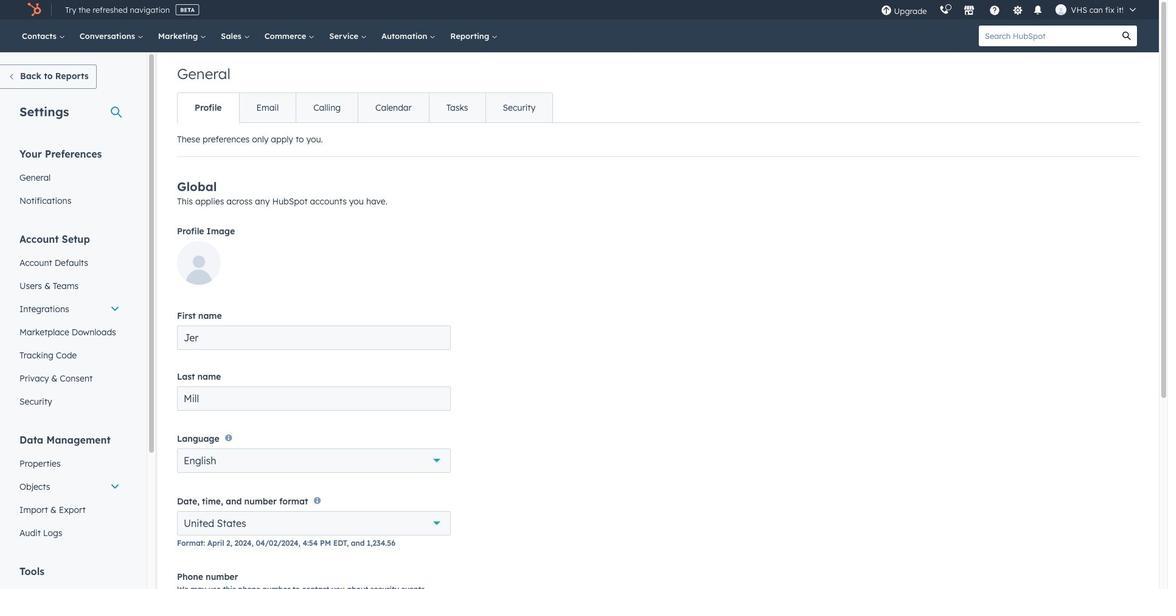 Task type: vqa. For each thing, say whether or not it's contained in the screenshot.
'address.'
no



Task type: describe. For each thing, give the bounding box(es) containing it.
marketplaces image
[[964, 5, 975, 16]]

account setup element
[[12, 233, 127, 413]]

data management element
[[12, 433, 127, 545]]



Task type: locate. For each thing, give the bounding box(es) containing it.
your preferences element
[[12, 147, 127, 212]]

None text field
[[177, 326, 451, 350], [177, 387, 451, 411], [177, 326, 451, 350], [177, 387, 451, 411]]

Search HubSpot search field
[[979, 26, 1117, 46]]

navigation
[[177, 93, 553, 123]]

jer mill image
[[1056, 4, 1067, 15]]

menu
[[875, 0, 1145, 19]]



